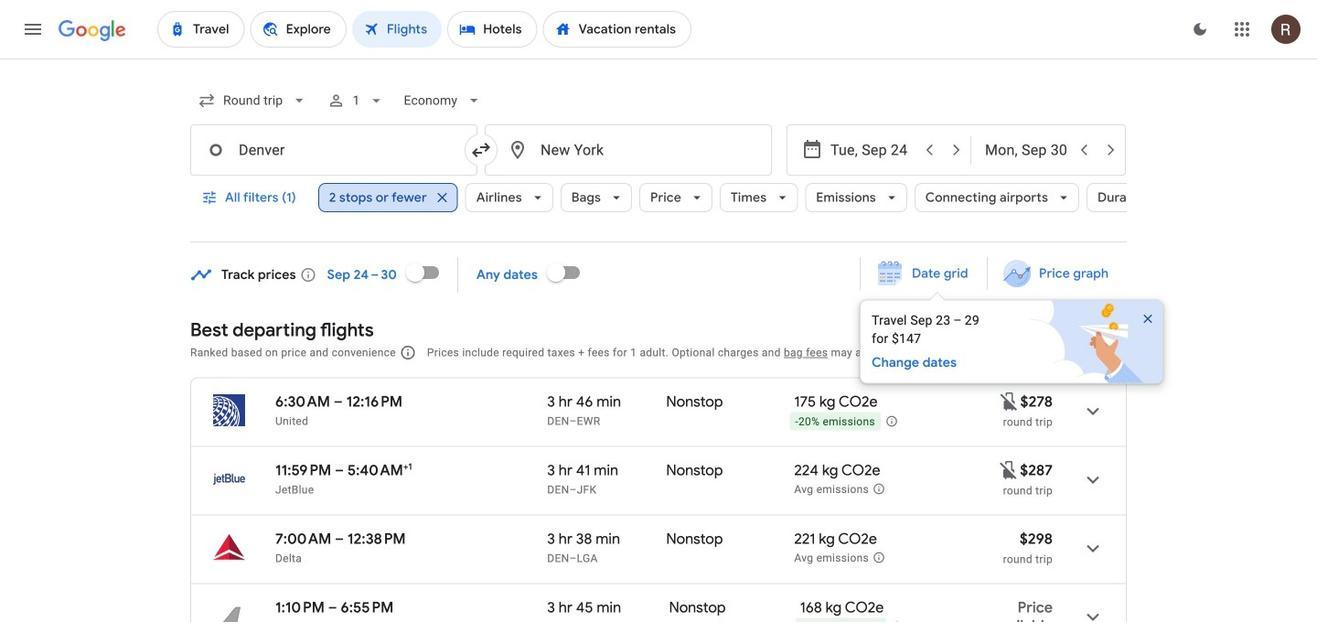 Task type: vqa. For each thing, say whether or not it's contained in the screenshot.
middle add
no



Task type: locate. For each thing, give the bounding box(es) containing it.
carbon emissions estimate: 221 kilograms. average emissions. learn more about this emissions estimate image
[[873, 551, 886, 564]]

Departure time: 6:30 AM. text field
[[275, 393, 330, 411]]

nonstop flight. element
[[666, 393, 723, 414], [666, 462, 723, 483], [666, 530, 723, 551], [669, 599, 726, 620]]

298 US dollars text field
[[1020, 530, 1053, 549]]

main menu image
[[22, 18, 44, 40]]

main content
[[190, 251, 1183, 622]]

total duration 3 hr 46 min. element
[[547, 393, 666, 414]]

this price for this flight doesn't include overhead bin access. if you need a carry-on bag, use the bags filter to update prices. image
[[998, 459, 1020, 481]]

nonstop flight. element for total duration 3 hr 41 min. element
[[666, 462, 723, 483]]

Arrival time: 5:40 AM on  Wednesday, September 25. text field
[[348, 461, 412, 480]]

nonstop flight. element for total duration 3 hr 46 min. "element"
[[666, 393, 723, 414]]

Departure time: 11:59 PM. text field
[[275, 461, 331, 480]]

None field
[[190, 79, 316, 123], [397, 79, 490, 123], [190, 79, 316, 123], [397, 79, 490, 123]]

total duration 3 hr 38 min. element
[[547, 530, 666, 551]]

flight details. leaves denver international airport at 7:00 am on tuesday, september 24 and arrives at laguardia airport at 12:38 pm on tuesday, september 24. image
[[1071, 527, 1115, 571]]

287 US dollars text field
[[1020, 461, 1053, 480]]

Arrival time: 12:38 PM. text field
[[348, 530, 406, 549]]

Departure text field
[[831, 125, 915, 175]]

find the best price region
[[190, 251, 1183, 384]]

Arrival time: 6:55 PM. text field
[[341, 598, 394, 617]]

this price for this flight doesn't include overhead bin access. if you need a carry-on bag, use the bags filter to update prices. image
[[999, 390, 1021, 412]]

learn more about ranking image
[[400, 345, 416, 361]]

flight details. leaves denver international airport at 1:10 pm on tuesday, september 24 and arrives at laguardia airport at 6:55 pm on tuesday, september 24. image
[[1071, 595, 1115, 622]]

carbon emissions estimate: 175 kilograms. -20% emissions. learn more about this emissions estimate image
[[886, 415, 898, 428]]

loading results progress bar
[[0, 59, 1318, 62]]

None search field
[[190, 79, 1182, 242]]



Task type: describe. For each thing, give the bounding box(es) containing it.
Arrival time: 12:16 PM. text field
[[346, 393, 403, 411]]

leaves denver international airport at 6:30 am on tuesday, september 24 and arrives at newark liberty international airport at 12:16 pm on tuesday, september 24. element
[[275, 393, 403, 411]]

learn more about tracked prices image
[[300, 267, 316, 283]]

nonstop flight. element for "total duration 3 hr 38 min." element
[[666, 530, 723, 551]]

leaves denver international airport at 7:00 am on tuesday, september 24 and arrives at laguardia airport at 12:38 pm on tuesday, september 24. element
[[275, 530, 406, 549]]

Where from? text field
[[190, 124, 478, 176]]

close image
[[1141, 312, 1156, 326]]

carbon emissions estimate: 224 kilograms. average emissions. learn more about this emissions estimate image
[[873, 483, 886, 495]]

Where to? text field
[[485, 124, 772, 176]]

total duration 3 hr 41 min. element
[[547, 462, 666, 483]]

total duration 3 hr 45 min. element
[[547, 599, 669, 620]]

change appearance image
[[1179, 7, 1222, 51]]

leaves denver international airport at 1:10 pm on tuesday, september 24 and arrives at laguardia airport at 6:55 pm on tuesday, september 24. element
[[275, 598, 394, 617]]

Return text field
[[985, 125, 1070, 175]]

leaves denver international airport at 11:59 pm on tuesday, september 24 and arrives at john f. kennedy international airport at 5:40 am on wednesday, september 25. element
[[275, 461, 412, 480]]

278 US dollars text field
[[1021, 393, 1053, 411]]

swap origin and destination. image
[[470, 139, 492, 161]]

Departure time: 1:10 PM. text field
[[275, 598, 325, 617]]

Departure time: 7:00 AM. text field
[[275, 530, 332, 549]]



